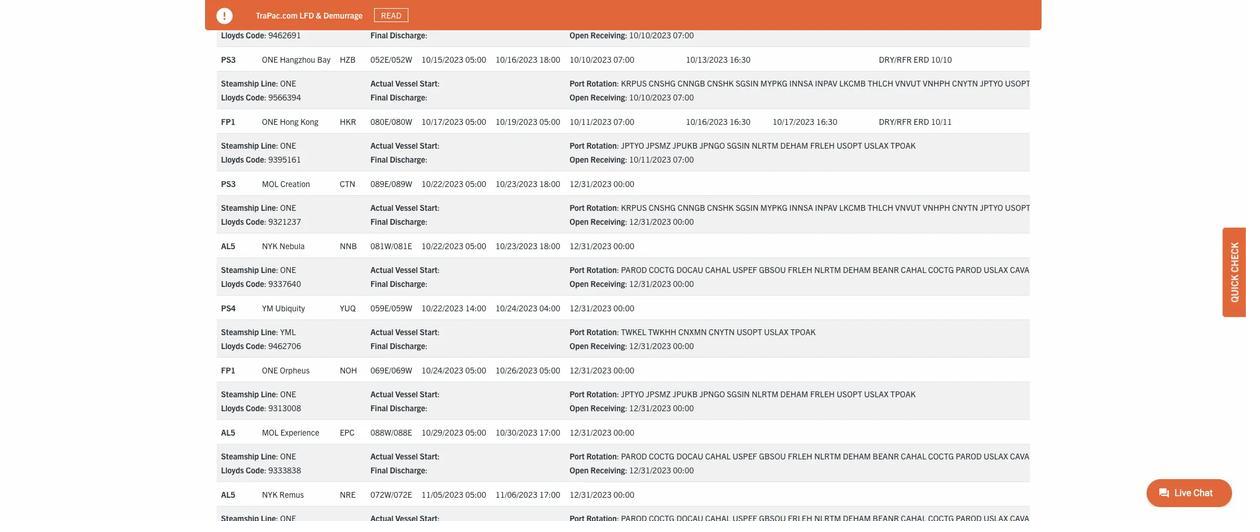 Task type: vqa. For each thing, say whether or not it's contained in the screenshot.


Task type: describe. For each thing, give the bounding box(es) containing it.
17:00 for 10/30/2023 17:00
[[539, 427, 560, 437]]

hkr
[[340, 116, 356, 126]]

port for steamship line : one lloyds code : 9313008
[[570, 389, 585, 399]]

jpsmz for 12/31/2023
[[646, 389, 671, 399]]

10/22/2023 14:00
[[422, 302, 486, 313]]

10/29/2023 05:00
[[422, 427, 486, 437]]

10/10
[[931, 54, 952, 64]]

lkcmb for 07:00
[[839, 78, 866, 88]]

port rotation : krpus cnshg cnngb cnshk sgsin mypkg innsa inpav lkcmb thlch vnvut vnhph cnytn jptyo usopt uslax tpoak open receiving : 12/31/2023 00:00
[[570, 202, 1084, 227]]

nyk for nyk nebula
[[262, 240, 278, 251]]

10/23/2023 for 081w/081e
[[496, 240, 538, 251]]

18:00 for 081w/081e
[[539, 240, 560, 251]]

usopt inside port rotation : jptyo jpsmz jpukb jpngo sgsin nlrtm deham frleh usopt uslax tpoak open receiving : 12/31/2023 00:00
[[837, 389, 862, 399]]

code for : 9566394
[[246, 92, 264, 102]]

port rotation : krpus cnshg cnngb cnshk sgsin mypkg innsa inpav lkcmb thlch vnvut vnhph cnytn jptyo usopt uslax tpoak open receiving : 10/10/2023 07:00
[[570, 78, 1084, 102]]

10/22/2023 for 089e/089w
[[422, 178, 464, 189]]

10/19/2023
[[496, 116, 538, 126]]

actual vessel start final discharge :
[[370, 16, 438, 40]]

sgsin for port rotation : jptyo jpsmz jpukb jpngo sgsin nlrtm deham frleh usopt uslax tpoak open receiving : 10/11/2023 07:00
[[727, 140, 750, 151]]

actual for steamship line : one lloyds code : 9321237
[[370, 202, 393, 213]]

jptyo inside port rotation : jptyo jpsmz jpukb jpngo sgsin nlrtm deham frleh usopt uslax tpoak open receiving : 10/11/2023 07:00
[[621, 140, 644, 151]]

10/11/2023 07:00
[[570, 116, 635, 126]]

ps3 for mol creation
[[221, 178, 236, 189]]

yuq
[[340, 302, 356, 313]]

16:30 for 10/17/2023 16:30
[[817, 116, 838, 126]]

080e/080w
[[370, 116, 412, 126]]

mol for mol creation
[[262, 178, 279, 189]]

port rotation : twkel twkhh cnxmn cnytn usopt uslax tpoak open receiving : 12/31/2023 00:00
[[570, 327, 816, 351]]

start inside 'actual vessel start final discharge :'
[[420, 16, 438, 26]]

demurrage
[[323, 10, 363, 20]]

fp1 for one hong kong
[[221, 116, 236, 126]]

nlrtm inside port rotation : jptyo jpsmz jpukb jpngo sgsin nlrtm deham frleh usopt uslax tpoak open receiving : 10/11/2023 07:00
[[752, 140, 779, 151]]

jptyo inside port rotation : krpus cnshg cnngb cnshk sgsin mypkg innsa inpav lkcmb thlch vnvut vnhph cnytn jptyo usopt uslax tpoak open receiving : 10/10/2023 07:00
[[980, 78, 1003, 88]]

check
[[1229, 242, 1241, 272]]

bay
[[317, 54, 331, 64]]

receiving inside the 'port rotation : twkel twkhh cnxmn cnytn usopt uslax tpoak open receiving : 12/31/2023 00:00'
[[591, 341, 625, 351]]

14:00
[[465, 302, 486, 313]]

vessel for steamship line : one lloyds code : 9566394
[[395, 78, 418, 88]]

fp1 for one orpheus
[[221, 365, 236, 375]]

open receiving : 10/10/2023 07:00
[[570, 30, 694, 40]]

actual inside 'actual vessel start final discharge :'
[[370, 16, 393, 26]]

tpoak inside the 'port rotation : twkel twkhh cnxmn cnytn usopt uslax tpoak open receiving : 12/31/2023 00:00'
[[791, 327, 816, 337]]

one hangzhou bay
[[262, 54, 331, 64]]

nre
[[340, 489, 356, 499]]

5 open from the top
[[570, 278, 589, 289]]

10/22/2023 for 059e/059w
[[422, 302, 464, 313]]

usopt inside port rotation : krpus cnshg cnngb cnshk sgsin mypkg innsa inpav lkcmb thlch vnvut vnhph cnytn jptyo usopt uslax tpoak open receiving : 10/10/2023 07:00
[[1005, 78, 1031, 88]]

one for steamship line : one lloyds code : 9337640
[[280, 264, 296, 275]]

9462706
[[268, 341, 301, 351]]

tpoak inside port rotation : jptyo jpsmz jpukb jpngo sgsin nlrtm deham frleh usopt uslax tpoak open receiving : 12/31/2023 00:00
[[891, 389, 916, 399]]

usopt inside port rotation : jptyo jpsmz jpukb jpngo sgsin nlrtm deham frleh usopt uslax tpoak open receiving : 10/11/2023 07:00
[[837, 140, 862, 151]]

10/13/2023
[[686, 54, 728, 64]]

open inside the 'port rotation : twkel twkhh cnxmn cnytn usopt uslax tpoak open receiving : 12/31/2023 00:00'
[[570, 341, 589, 351]]

00:00 inside port rotation : krpus cnshg cnngb cnshk sgsin mypkg innsa inpav lkcmb thlch vnvut vnhph cnytn jptyo usopt uslax tpoak open receiving : 12/31/2023 00:00
[[673, 216, 694, 227]]

05:00 for 069e/069w
[[465, 365, 486, 375]]

0 horizontal spatial 10/11/2023
[[570, 116, 612, 126]]

10/29/2023
[[422, 427, 464, 437]]

port for steamship line : one lloyds code : 9566394
[[570, 78, 585, 88]]

steamship for steamship line : one lloyds code : 9395161
[[221, 140, 259, 151]]

069e/069w
[[370, 365, 412, 375]]

steamship for steamship line : one lloyds code : 9337640
[[221, 264, 259, 275]]

10/17/2023 for 10/17/2023 05:00
[[422, 116, 464, 126]]

10/15/2023
[[422, 54, 464, 64]]

uslax inside port rotation : jptyo jpsmz jpukb jpngo sgsin nlrtm deham frleh usopt uslax tpoak open receiving : 10/11/2023 07:00
[[864, 140, 889, 151]]

11/05/2023
[[422, 489, 464, 499]]

docau for steamship line : one lloyds code : 9337640
[[677, 264, 704, 275]]

12/31/2023 inside port rotation : jptyo jpsmz jpukb jpngo sgsin nlrtm deham frleh usopt uslax tpoak open receiving : 12/31/2023 00:00
[[629, 403, 671, 413]]

11/06/2023
[[496, 489, 538, 499]]

9462691
[[268, 30, 301, 40]]

final for steamship line : one lloyds code : 9337640
[[370, 278, 388, 289]]

final for steamship line : one lloyds code : 9333838
[[370, 465, 388, 475]]

mol creation
[[262, 178, 310, 189]]

10/11
[[931, 116, 952, 126]]

start for steamship line : one lloyds code : 9313008
[[420, 389, 438, 399]]

05:00 for 080e/080w
[[465, 116, 486, 126]]

1 open from the top
[[570, 30, 589, 40]]

twkhh
[[648, 327, 677, 337]]

lloyds for steamship line : yml lloyds code : 9462706
[[221, 341, 244, 351]]

code for : 9395161
[[246, 154, 264, 164]]

steamship line : one lloyds code : 9395161
[[221, 140, 301, 164]]

code for : 9462706
[[246, 341, 264, 351]]

uslax inside port rotation : krpus cnshg cnngb cnshk sgsin mypkg innsa inpav lkcmb thlch vnvut vnhph cnytn jptyo usopt uslax tpoak open receiving : 10/10/2023 07:00
[[1033, 78, 1057, 88]]

code for : 9333838
[[246, 465, 264, 475]]

actual vessel start : final discharge : for : 9333838
[[370, 451, 440, 475]]

line for 9313008
[[261, 389, 276, 399]]

rotation for steamship line : one lloyds code : 9337640
[[587, 264, 617, 275]]

receiving inside port rotation : jptyo jpsmz jpukb jpngo sgsin nlrtm deham frleh usopt uslax tpoak open receiving : 10/11/2023 07:00
[[591, 154, 625, 164]]

quick
[[1229, 274, 1241, 302]]

10/16/2023 16:30
[[686, 116, 751, 126]]

uslax inside the 'port rotation : twkel twkhh cnxmn cnytn usopt uslax tpoak open receiving : 12/31/2023 00:00'
[[764, 327, 789, 337]]

12/31/2023 inside port rotation : krpus cnshg cnngb cnshk sgsin mypkg innsa inpav lkcmb thlch vnvut vnhph cnytn jptyo usopt uslax tpoak open receiving : 12/31/2023 00:00
[[629, 216, 671, 227]]

vnvut for port rotation : krpus cnshg cnngb cnshk sgsin mypkg innsa inpav lkcmb thlch vnvut vnhph cnytn jptyo usopt uslax tpoak open receiving : 12/31/2023 00:00
[[895, 202, 921, 213]]

dry/rfr erd 10/10
[[879, 54, 952, 64]]

ym ubiquity
[[262, 302, 305, 313]]

cnshk for 00:00
[[707, 202, 734, 213]]

sgsin for port rotation : jptyo jpsmz jpukb jpngo sgsin nlrtm deham frleh usopt uslax tpoak open receiving : 12/31/2023 00:00
[[727, 389, 750, 399]]

innsa for 00:00
[[790, 202, 813, 213]]

hangzhou
[[280, 54, 315, 64]]

10/11/2023 inside port rotation : jptyo jpsmz jpukb jpngo sgsin nlrtm deham frleh usopt uslax tpoak open receiving : 10/11/2023 07:00
[[629, 154, 671, 164]]

steamship line : one lloyds code : 9313008
[[221, 389, 301, 413]]

11/05/2023 05:00
[[422, 489, 486, 499]]

17:00 for 11/06/2023 17:00
[[539, 489, 560, 499]]

tpoak inside port rotation : krpus cnshg cnngb cnshk sgsin mypkg innsa inpav lkcmb thlch vnvut vnhph cnytn jptyo usopt uslax tpoak open receiving : 12/31/2023 00:00
[[1059, 202, 1084, 213]]

9321237
[[268, 216, 301, 227]]

port rotation : jptyo jpsmz jpukb jpngo sgsin nlrtm deham frleh usopt uslax tpoak open receiving : 10/11/2023 07:00
[[570, 140, 916, 164]]

port rotation : parod coctg docau cahal uspef gbsou frleh nlrtm deham beanr cahal coctg parod uslax cavan usopt tpoak open receiving : 12/31/2023 00:00 for 9337640
[[570, 264, 1090, 289]]

9313008
[[268, 403, 301, 413]]

10/13/2023 16:30
[[686, 54, 751, 64]]

12/31/2023 00:00 for 069e/069w
[[570, 365, 635, 375]]

8 receiving from the top
[[591, 465, 625, 475]]

code for : 9462691
[[246, 30, 264, 40]]

10/22/2023 05:00 for 089e/089w
[[422, 178, 486, 189]]

read link
[[374, 8, 408, 22]]

10/10/2023 07:00
[[570, 54, 635, 64]]

05:00 for 072w/072e
[[465, 489, 486, 499]]

port for steamship line : yml lloyds code : 9462706
[[570, 327, 585, 337]]

steamship line : one lloyds code : 9566394
[[221, 78, 301, 102]]

start for steamship line : yml lloyds code : 9462706
[[420, 327, 438, 337]]

nnb
[[340, 240, 357, 251]]

steamship for steamship line : yml lloyds code : 9462691
[[221, 16, 259, 26]]

steamship line : yml lloyds code : 9462706
[[221, 327, 301, 351]]

10/26/2023
[[496, 365, 538, 375]]

9395161
[[268, 154, 301, 164]]

ps4
[[221, 302, 236, 313]]

frleh inside port rotation : jptyo jpsmz jpukb jpngo sgsin nlrtm deham frleh usopt uslax tpoak open receiving : 12/31/2023 00:00
[[810, 389, 835, 399]]

10/30/2023 17:00
[[496, 427, 560, 437]]

lloyds for steamship line : one lloyds code : 9321237
[[221, 216, 244, 227]]

07:00 inside port rotation : krpus cnshg cnngb cnshk sgsin mypkg innsa inpav lkcmb thlch vnvut vnhph cnytn jptyo usopt uslax tpoak open receiving : 10/10/2023 07:00
[[673, 92, 694, 102]]

dry/rfr erd 10/11
[[879, 116, 952, 126]]

usopt inside port rotation : krpus cnshg cnngb cnshk sgsin mypkg innsa inpav lkcmb thlch vnvut vnhph cnytn jptyo usopt uslax tpoak open receiving : 12/31/2023 00:00
[[1005, 202, 1031, 213]]

deham inside port rotation : jptyo jpsmz jpukb jpngo sgsin nlrtm deham frleh usopt uslax tpoak open receiving : 12/31/2023 00:00
[[780, 389, 808, 399]]

: inside 'actual vessel start final discharge :'
[[425, 30, 428, 40]]

inpav for : 12/31/2023 00:00
[[815, 202, 838, 213]]

10/24/2023 for 10/24/2023 05:00
[[422, 365, 464, 375]]

10/19/2023 05:00
[[496, 116, 560, 126]]

steamship line : one lloyds code : 9337640
[[221, 264, 301, 289]]

088w/088e
[[370, 427, 412, 437]]

10/24/2023 05:00
[[422, 365, 486, 375]]

one for steamship line : one lloyds code : 9566394
[[280, 78, 296, 88]]

orpheus
[[280, 365, 310, 375]]

8 open from the top
[[570, 465, 589, 475]]

vessel inside 'actual vessel start final discharge :'
[[395, 16, 418, 26]]

nyk remus
[[262, 489, 304, 499]]

frleh inside port rotation : jptyo jpsmz jpukb jpngo sgsin nlrtm deham frleh usopt uslax tpoak open receiving : 10/11/2023 07:00
[[810, 140, 835, 151]]

5 receiving from the top
[[591, 278, 625, 289]]

10/16/2023 for 10/16/2023 16:30
[[686, 116, 728, 126]]

jpukb for 07:00
[[673, 140, 698, 151]]

ym
[[262, 302, 273, 313]]

usopt inside the 'port rotation : twkel twkhh cnxmn cnytn usopt uslax tpoak open receiving : 12/31/2023 00:00'
[[737, 327, 762, 337]]

steamship for steamship line : one lloyds code : 9333838
[[221, 451, 259, 461]]

12/31/2023 00:00 for 088w/088e
[[570, 427, 635, 437]]

059e/059w
[[370, 302, 412, 313]]

&
[[316, 10, 322, 20]]

port for steamship line : one lloyds code : 9337640
[[570, 264, 585, 275]]

vessel for steamship line : one lloyds code : 9321237
[[395, 202, 418, 213]]

actual for steamship line : yml lloyds code : 9462706
[[370, 327, 393, 337]]

experience
[[280, 427, 319, 437]]

tpoak inside port rotation : jptyo jpsmz jpukb jpngo sgsin nlrtm deham frleh usopt uslax tpoak open receiving : 10/11/2023 07:00
[[891, 140, 916, 151]]

trapac.com lfd & demurrage
[[256, 10, 363, 20]]

ubiquity
[[275, 302, 305, 313]]

epc
[[340, 427, 355, 437]]

read
[[381, 10, 402, 20]]

quick check link
[[1223, 228, 1246, 317]]

10/23/2023 18:00 for 089e/089w
[[496, 178, 560, 189]]

11/06/2023 17:00
[[496, 489, 560, 499]]

actual for steamship line : one lloyds code : 9337640
[[370, 264, 393, 275]]

final inside 'actual vessel start final discharge :'
[[370, 30, 388, 40]]

final for steamship line : yml lloyds code : 9462706
[[370, 341, 388, 351]]

twkel
[[621, 327, 646, 337]]

start for steamship line : one lloyds code : 9395161
[[420, 140, 438, 151]]

discharge inside 'actual vessel start final discharge :'
[[390, 30, 425, 40]]

vnvut for port rotation : krpus cnshg cnngb cnshk sgsin mypkg innsa inpav lkcmb thlch vnvut vnhph cnytn jptyo usopt uslax tpoak open receiving : 10/10/2023 07:00
[[895, 78, 921, 88]]

cnytn inside the 'port rotation : twkel twkhh cnxmn cnytn usopt uslax tpoak open receiving : 12/31/2023 00:00'
[[709, 327, 735, 337]]

052e/052w
[[370, 54, 412, 64]]

receiving inside port rotation : jptyo jpsmz jpukb jpngo sgsin nlrtm deham frleh usopt uslax tpoak open receiving : 12/31/2023 00:00
[[591, 403, 625, 413]]

discharge for steamship line : one lloyds code : 9333838
[[390, 465, 425, 475]]

start for steamship line : one lloyds code : 9321237
[[420, 202, 438, 213]]

dry/rfr for dry/rfr erd 10/11
[[879, 116, 912, 126]]

solid image
[[216, 8, 233, 24]]

10/16/2023 for 10/16/2023 18:00
[[496, 54, 538, 64]]

ctn
[[340, 178, 355, 189]]

open inside port rotation : krpus cnshg cnngb cnshk sgsin mypkg innsa inpav lkcmb thlch vnvut vnhph cnytn jptyo usopt uslax tpoak open receiving : 12/31/2023 00:00
[[570, 216, 589, 227]]

actual for steamship line : one lloyds code : 9395161
[[370, 140, 393, 151]]

one left "orpheus"
[[262, 365, 278, 375]]

00:00 inside port rotation : jptyo jpsmz jpukb jpngo sgsin nlrtm deham frleh usopt uslax tpoak open receiving : 12/31/2023 00:00
[[673, 403, 694, 413]]

inpav for : 10/10/2023 07:00
[[815, 78, 838, 88]]

cavan for steamship line : one lloyds code : 9337640
[[1010, 264, 1036, 275]]

tpoak inside port rotation : krpus cnshg cnngb cnshk sgsin mypkg innsa inpav lkcmb thlch vnvut vnhph cnytn jptyo usopt uslax tpoak open receiving : 10/10/2023 07:00
[[1059, 78, 1084, 88]]

rotation for steamship line : one lloyds code : 9313008
[[587, 389, 617, 399]]

07:00 inside port rotation : jptyo jpsmz jpukb jpngo sgsin nlrtm deham frleh usopt uslax tpoak open receiving : 10/11/2023 07:00
[[673, 154, 694, 164]]

18:00 for 089e/089w
[[539, 178, 560, 189]]

port rotation : parod coctg docau cahal uspef gbsou frleh nlrtm deham beanr cahal coctg parod uslax cavan usopt tpoak open receiving : 12/31/2023 00:00 for 9333838
[[570, 451, 1090, 475]]



Task type: locate. For each thing, give the bounding box(es) containing it.
rotation inside port rotation : krpus cnshg cnngb cnshk sgsin mypkg innsa inpav lkcmb thlch vnvut vnhph cnytn jptyo usopt uslax tpoak open receiving : 12/31/2023 00:00
[[587, 202, 617, 213]]

0 vertical spatial krpus
[[621, 78, 647, 88]]

cnshg inside port rotation : krpus cnshg cnngb cnshk sgsin mypkg innsa inpav lkcmb thlch vnvut vnhph cnytn jptyo usopt uslax tpoak open receiving : 12/31/2023 00:00
[[649, 202, 676, 213]]

nyk
[[262, 240, 278, 251], [262, 489, 278, 499]]

4 start from the top
[[420, 202, 438, 213]]

vessel for steamship line : one lloyds code : 9333838
[[395, 451, 418, 461]]

3 12/31/2023 00:00 from the top
[[570, 302, 635, 313]]

vessel down the 088w/088e
[[395, 451, 418, 461]]

1 vertical spatial cavan
[[1010, 451, 1036, 461]]

jptyo inside port rotation : krpus cnshg cnngb cnshk sgsin mypkg innsa inpav lkcmb thlch vnvut vnhph cnytn jptyo usopt uslax tpoak open receiving : 12/31/2023 00:00
[[980, 202, 1003, 213]]

1 vertical spatial 10/24/2023
[[422, 365, 464, 375]]

10/17/2023 05:00
[[422, 116, 486, 126]]

2 vertical spatial al5
[[221, 489, 235, 499]]

1 vertical spatial nyk
[[262, 489, 278, 499]]

6 lloyds from the top
[[221, 341, 244, 351]]

04:00
[[539, 302, 560, 313]]

2 receiving from the top
[[591, 92, 625, 102]]

open inside port rotation : jptyo jpsmz jpukb jpngo sgsin nlrtm deham frleh usopt uslax tpoak open receiving : 10/11/2023 07:00
[[570, 154, 589, 164]]

0 horizontal spatial 10/24/2023
[[422, 365, 464, 375]]

line for 9321237
[[261, 202, 276, 213]]

lloyds inside steamship line : one lloyds code : 9566394
[[221, 92, 244, 102]]

1 vertical spatial krpus
[[621, 202, 647, 213]]

2 line from the top
[[261, 78, 276, 88]]

noh
[[340, 365, 357, 375]]

erd left 10/10
[[914, 54, 929, 64]]

2 final from the top
[[370, 92, 388, 102]]

1 vertical spatial inpav
[[815, 202, 838, 213]]

0 vertical spatial cnshg
[[649, 78, 676, 88]]

4 actual vessel start : final discharge : from the top
[[370, 264, 440, 289]]

1 vertical spatial cnshg
[[649, 202, 676, 213]]

10/24/2023 right 069e/069w
[[422, 365, 464, 375]]

6 vessel from the top
[[395, 327, 418, 337]]

one
[[262, 54, 278, 64], [280, 78, 296, 88], [262, 116, 278, 126], [280, 140, 296, 151], [280, 202, 296, 213], [280, 264, 296, 275], [262, 365, 278, 375], [280, 389, 296, 399], [280, 451, 296, 461]]

2 port rotation : parod coctg docau cahal uspef gbsou frleh nlrtm deham beanr cahal coctg parod uslax cavan usopt tpoak open receiving : 12/31/2023 00:00 from the top
[[570, 451, 1090, 475]]

cnngb
[[678, 78, 705, 88], [678, 202, 705, 213]]

steamship for steamship line : one lloyds code : 9566394
[[221, 78, 259, 88]]

code left 9313008
[[246, 403, 264, 413]]

one up '9566394'
[[280, 78, 296, 88]]

cnngb inside port rotation : krpus cnshg cnngb cnshk sgsin mypkg innsa inpav lkcmb thlch vnvut vnhph cnytn jptyo usopt uslax tpoak open receiving : 10/10/2023 07:00
[[678, 78, 705, 88]]

2 vertical spatial 10/22/2023
[[422, 302, 464, 313]]

10/24/2023 04:00
[[496, 302, 560, 313]]

05:00 for 089e/089w
[[465, 178, 486, 189]]

6 open from the top
[[570, 341, 589, 351]]

1 vertical spatial jpukb
[[673, 389, 698, 399]]

actual for steamship line : one lloyds code : 9333838
[[370, 451, 393, 461]]

vessel down the 089e/089w
[[395, 202, 418, 213]]

erd left 10/11
[[914, 116, 929, 126]]

1 gbsou from the top
[[759, 264, 786, 275]]

vnvut inside port rotation : krpus cnshg cnngb cnshk sgsin mypkg innsa inpav lkcmb thlch vnvut vnhph cnytn jptyo usopt uslax tpoak open receiving : 12/31/2023 00:00
[[895, 202, 921, 213]]

1 horizontal spatial 10/24/2023
[[496, 302, 538, 313]]

code down trapac.com
[[246, 30, 264, 40]]

16:30
[[730, 54, 751, 64], [730, 116, 751, 126], [817, 116, 838, 126]]

4 open from the top
[[570, 216, 589, 227]]

start for steamship line : one lloyds code : 9337640
[[420, 264, 438, 275]]

mypkg inside port rotation : krpus cnshg cnngb cnshk sgsin mypkg innsa inpav lkcmb thlch vnvut vnhph cnytn jptyo usopt uslax tpoak open receiving : 12/31/2023 00:00
[[761, 202, 788, 213]]

dry/rfr left 10/11
[[879, 116, 912, 126]]

vessel for steamship line : one lloyds code : 9313008
[[395, 389, 418, 399]]

jpsmz
[[646, 140, 671, 151], [646, 389, 671, 399]]

innsa for 07:00
[[790, 78, 813, 88]]

4 final from the top
[[370, 216, 388, 227]]

code for : 9337640
[[246, 278, 264, 289]]

0 vertical spatial jpngo
[[700, 140, 725, 151]]

10/17/2023 down port rotation : krpus cnshg cnngb cnshk sgsin mypkg innsa inpav lkcmb thlch vnvut vnhph cnytn jptyo usopt uslax tpoak open receiving : 10/10/2023 07:00
[[773, 116, 815, 126]]

actual for steamship line : one lloyds code : 9313008
[[370, 389, 393, 399]]

1 vertical spatial 10/10/2023
[[570, 54, 612, 64]]

deham inside port rotation : jptyo jpsmz jpukb jpngo sgsin nlrtm deham frleh usopt uslax tpoak open receiving : 10/11/2023 07:00
[[780, 140, 808, 151]]

2 discharge from the top
[[390, 92, 425, 102]]

krpus inside port rotation : krpus cnshg cnngb cnshk sgsin mypkg innsa inpav lkcmb thlch vnvut vnhph cnytn jptyo usopt uslax tpoak open receiving : 10/10/2023 07:00
[[621, 78, 647, 88]]

line up '9566394'
[[261, 78, 276, 88]]

0 vertical spatial inpav
[[815, 78, 838, 88]]

0 vertical spatial fp1
[[221, 116, 236, 126]]

final
[[370, 30, 388, 40], [370, 92, 388, 102], [370, 154, 388, 164], [370, 216, 388, 227], [370, 278, 388, 289], [370, 341, 388, 351], [370, 403, 388, 413], [370, 465, 388, 475]]

final up 072w/072e
[[370, 465, 388, 475]]

one hong kong
[[262, 116, 319, 126]]

fp1 down steamship line : yml lloyds code : 9462706
[[221, 365, 236, 375]]

open inside port rotation : jptyo jpsmz jpukb jpngo sgsin nlrtm deham frleh usopt uslax tpoak open receiving : 12/31/2023 00:00
[[570, 403, 589, 413]]

final up 080e/080w
[[370, 92, 388, 102]]

steamship line : yml lloyds code : 9462691
[[221, 16, 301, 40]]

innsa
[[790, 78, 813, 88], [790, 202, 813, 213]]

7 open from the top
[[570, 403, 589, 413]]

one left "hangzhou"
[[262, 54, 278, 64]]

jpngo
[[700, 140, 725, 151], [700, 389, 725, 399]]

vessel down 069e/069w
[[395, 389, 418, 399]]

0 horizontal spatial 10/17/2023
[[422, 116, 464, 126]]

1 vertical spatial vnvut
[[895, 202, 921, 213]]

one up 9395161 on the top of the page
[[280, 140, 296, 151]]

port inside port rotation : jptyo jpsmz jpukb jpngo sgsin nlrtm deham frleh usopt uslax tpoak open receiving : 12/31/2023 00:00
[[570, 389, 585, 399]]

start for steamship line : one lloyds code : 9333838
[[420, 451, 438, 461]]

jpsmz inside port rotation : jptyo jpsmz jpukb jpngo sgsin nlrtm deham frleh usopt uslax tpoak open receiving : 12/31/2023 00:00
[[646, 389, 671, 399]]

12/31/2023 00:00 for 081w/081e
[[570, 240, 635, 251]]

072w/072e
[[370, 489, 412, 499]]

rotation for steamship line : one lloyds code : 9395161
[[587, 140, 617, 151]]

kong
[[300, 116, 319, 126]]

code left 9321237
[[246, 216, 264, 227]]

1 jpukb from the top
[[673, 140, 698, 151]]

2 code from the top
[[246, 92, 264, 102]]

quick check
[[1229, 242, 1241, 302]]

5 12/31/2023 00:00 from the top
[[570, 427, 635, 437]]

1 vertical spatial 10/11/2023
[[629, 154, 671, 164]]

1 vertical spatial 10/23/2023 18:00
[[496, 240, 560, 251]]

code left 9395161 on the top of the page
[[246, 154, 264, 164]]

8 code from the top
[[246, 465, 264, 475]]

1 vertical spatial uspef
[[733, 451, 757, 461]]

10/17/2023 16:30
[[773, 116, 838, 126]]

9337640
[[268, 278, 301, 289]]

usopt
[[1005, 78, 1031, 88], [837, 140, 862, 151], [1005, 202, 1031, 213], [1037, 264, 1063, 275], [737, 327, 762, 337], [837, 389, 862, 399], [1037, 451, 1063, 461]]

7 final from the top
[[370, 403, 388, 413]]

0 vertical spatial 10/16/2023
[[496, 54, 538, 64]]

3 actual vessel start : final discharge : from the top
[[370, 202, 440, 227]]

10/10/2023 up 10/11/2023 07:00
[[629, 92, 671, 102]]

steamship for steamship line : one lloyds code : 9321237
[[221, 202, 259, 213]]

port inside the 'port rotation : twkel twkhh cnxmn cnytn usopt uslax tpoak open receiving : 12/31/2023 00:00'
[[570, 327, 585, 337]]

2 18:00 from the top
[[539, 178, 560, 189]]

lloyds for steamship line : one lloyds code : 9333838
[[221, 465, 244, 475]]

1 12/31/2023 00:00 from the top
[[570, 178, 635, 189]]

7 port from the top
[[570, 451, 585, 461]]

discharge for steamship line : one lloyds code : 9313008
[[390, 403, 425, 413]]

start
[[420, 16, 438, 26], [420, 78, 438, 88], [420, 140, 438, 151], [420, 202, 438, 213], [420, 264, 438, 275], [420, 327, 438, 337], [420, 389, 438, 399], [420, 451, 438, 461]]

sgsin for port rotation : krpus cnshg cnngb cnshk sgsin mypkg innsa inpav lkcmb thlch vnvut vnhph cnytn jptyo usopt uslax tpoak open receiving : 12/31/2023 00:00
[[736, 202, 759, 213]]

10/10/2023 inside port rotation : krpus cnshg cnngb cnshk sgsin mypkg innsa inpav lkcmb thlch vnvut vnhph cnytn jptyo usopt uslax tpoak open receiving : 10/10/2023 07:00
[[629, 92, 671, 102]]

thlch for : 12/31/2023 00:00
[[868, 202, 894, 213]]

code left 9333838
[[246, 465, 264, 475]]

discharge up the 089e/089w
[[390, 154, 425, 164]]

1 actual vessel start : final discharge : from the top
[[370, 78, 440, 102]]

jpukb down "10/16/2023 16:30"
[[673, 140, 698, 151]]

one up 9313008
[[280, 389, 296, 399]]

1 actual from the top
[[370, 16, 393, 26]]

2 lloyds from the top
[[221, 92, 244, 102]]

steamship inside the steamship line : one lloyds code : 9321237
[[221, 202, 259, 213]]

10/26/2023 05:00
[[496, 365, 560, 375]]

2 al5 from the top
[[221, 427, 235, 437]]

line inside steamship line : yml lloyds code : 9462706
[[261, 327, 276, 337]]

1 vertical spatial mol
[[262, 427, 279, 437]]

one inside steamship line : one lloyds code : 9566394
[[280, 78, 296, 88]]

line up 9321237
[[261, 202, 276, 213]]

cnshg inside port rotation : krpus cnshg cnngb cnshk sgsin mypkg innsa inpav lkcmb thlch vnvut vnhph cnytn jptyo usopt uslax tpoak open receiving : 10/10/2023 07:00
[[649, 78, 676, 88]]

1 horizontal spatial 10/17/2023
[[773, 116, 815, 126]]

port
[[570, 78, 585, 88], [570, 140, 585, 151], [570, 202, 585, 213], [570, 264, 585, 275], [570, 327, 585, 337], [570, 389, 585, 399], [570, 451, 585, 461]]

discharge for steamship line : yml lloyds code : 9462706
[[390, 341, 425, 351]]

0 vertical spatial mypkg
[[761, 78, 788, 88]]

0 vertical spatial port rotation : parod coctg docau cahal uspef gbsou frleh nlrtm deham beanr cahal coctg parod uslax cavan usopt tpoak open receiving : 12/31/2023 00:00
[[570, 264, 1090, 289]]

one for steamship line : one lloyds code : 9395161
[[280, 140, 296, 151]]

sgsin inside port rotation : jptyo jpsmz jpukb jpngo sgsin nlrtm deham frleh usopt uslax tpoak open receiving : 12/31/2023 00:00
[[727, 389, 750, 399]]

vnhph for port rotation : krpus cnshg cnngb cnshk sgsin mypkg innsa inpav lkcmb thlch vnvut vnhph cnytn jptyo usopt uslax tpoak open receiving : 10/10/2023 07:00
[[923, 78, 950, 88]]

4 vessel from the top
[[395, 202, 418, 213]]

0 horizontal spatial 10/16/2023
[[496, 54, 538, 64]]

steamship line : one lloyds code : 9321237
[[221, 202, 301, 227]]

1 vertical spatial port rotation : parod coctg docau cahal uspef gbsou frleh nlrtm deham beanr cahal coctg parod uslax cavan usopt tpoak open receiving : 12/31/2023 00:00
[[570, 451, 1090, 475]]

line up 9395161 on the top of the page
[[261, 140, 276, 151]]

1 vertical spatial jpsmz
[[646, 389, 671, 399]]

line inside the steamship line : one lloyds code : 9321237
[[261, 202, 276, 213]]

one up 9333838
[[280, 451, 296, 461]]

al5 for mol experience
[[221, 427, 235, 437]]

7 start from the top
[[420, 389, 438, 399]]

1 vertical spatial 18:00
[[539, 178, 560, 189]]

discharge up the 081w/081e
[[390, 216, 425, 227]]

actual vessel start : final discharge : for : 9313008
[[370, 389, 440, 413]]

10/22/2023 for 081w/081e
[[422, 240, 464, 251]]

cnxmn
[[678, 327, 707, 337]]

1 receiving from the top
[[591, 30, 625, 40]]

10/15/2023 05:00
[[422, 54, 486, 64]]

1 inpav from the top
[[815, 78, 838, 88]]

1 lloyds from the top
[[221, 30, 244, 40]]

10/17/2023 right 080e/080w
[[422, 116, 464, 126]]

sgsin inside port rotation : jptyo jpsmz jpukb jpngo sgsin nlrtm deham frleh usopt uslax tpoak open receiving : 10/11/2023 07:00
[[727, 140, 750, 151]]

10/10/2023 up 10/10/2023 07:00 on the top of the page
[[629, 30, 671, 40]]

2 cavan from the top
[[1010, 451, 1036, 461]]

7 steamship from the top
[[221, 389, 259, 399]]

8 line from the top
[[261, 451, 276, 461]]

0 vertical spatial yml
[[280, 16, 296, 26]]

dry/rfr
[[879, 54, 912, 64], [879, 116, 912, 126]]

1 vessel from the top
[[395, 16, 418, 26]]

innsa inside port rotation : krpus cnshg cnngb cnshk sgsin mypkg innsa inpav lkcmb thlch vnvut vnhph cnytn jptyo usopt uslax tpoak open receiving : 12/31/2023 00:00
[[790, 202, 813, 213]]

one inside steamship line : one lloyds code : 9337640
[[280, 264, 296, 275]]

coctg
[[649, 264, 675, 275], [928, 264, 954, 275], [649, 451, 675, 461], [928, 451, 954, 461]]

lloyds inside steamship line : one lloyds code : 9333838
[[221, 465, 244, 475]]

12/31/2023 inside the 'port rotation : twkel twkhh cnxmn cnytn usopt uslax tpoak open receiving : 12/31/2023 00:00'
[[629, 341, 671, 351]]

mypkg for : 10/10/2023 07:00
[[761, 78, 788, 88]]

0 vertical spatial 10/22/2023
[[422, 178, 464, 189]]

innsa inside port rotation : krpus cnshg cnngb cnshk sgsin mypkg innsa inpav lkcmb thlch vnvut vnhph cnytn jptyo usopt uslax tpoak open receiving : 10/10/2023 07:00
[[790, 78, 813, 88]]

cavan for steamship line : one lloyds code : 9333838
[[1010, 451, 1036, 461]]

5 rotation from the top
[[587, 327, 617, 337]]

actual vessel start : final discharge :
[[370, 78, 440, 102], [370, 140, 440, 164], [370, 202, 440, 227], [370, 264, 440, 289], [370, 327, 440, 351], [370, 389, 440, 413], [370, 451, 440, 475]]

6 final from the top
[[370, 341, 388, 351]]

jpukb
[[673, 140, 698, 151], [673, 389, 698, 399]]

vnhph inside port rotation : krpus cnshg cnngb cnshk sgsin mypkg innsa inpav lkcmb thlch vnvut vnhph cnytn jptyo usopt uslax tpoak open receiving : 12/31/2023 00:00
[[923, 202, 950, 213]]

10/23/2023 for 089e/089w
[[496, 178, 538, 189]]

1 vertical spatial vnhph
[[923, 202, 950, 213]]

1 vertical spatial thlch
[[868, 202, 894, 213]]

10/22/2023 05:00
[[422, 178, 486, 189], [422, 240, 486, 251]]

receiving inside port rotation : krpus cnshg cnngb cnshk sgsin mypkg innsa inpav lkcmb thlch vnvut vnhph cnytn jptyo usopt uslax tpoak open receiving : 10/10/2023 07:00
[[591, 92, 625, 102]]

actual vessel start : final discharge : up 059e/059w
[[370, 264, 440, 289]]

one inside the steamship line : one lloyds code : 9321237
[[280, 202, 296, 213]]

07:00
[[673, 30, 694, 40], [614, 54, 635, 64], [673, 92, 694, 102], [614, 116, 635, 126], [673, 154, 694, 164]]

2 vertical spatial 10/10/2023
[[629, 92, 671, 102]]

1 al5 from the top
[[221, 240, 235, 251]]

:
[[276, 16, 278, 26], [264, 30, 267, 40], [425, 30, 428, 40], [625, 30, 627, 40], [276, 78, 278, 88], [438, 78, 440, 88], [617, 78, 619, 88], [264, 92, 267, 102], [425, 92, 428, 102], [625, 92, 627, 102], [276, 140, 278, 151], [438, 140, 440, 151], [617, 140, 619, 151], [264, 154, 267, 164], [425, 154, 428, 164], [625, 154, 627, 164], [276, 202, 278, 213], [438, 202, 440, 213], [617, 202, 619, 213], [264, 216, 267, 227], [425, 216, 428, 227], [625, 216, 627, 227], [276, 264, 278, 275], [438, 264, 440, 275], [617, 264, 619, 275], [264, 278, 267, 289], [425, 278, 428, 289], [625, 278, 627, 289], [276, 327, 278, 337], [438, 327, 440, 337], [617, 327, 619, 337], [264, 341, 267, 351], [425, 341, 428, 351], [625, 341, 627, 351], [276, 389, 278, 399], [438, 389, 440, 399], [617, 389, 619, 399], [264, 403, 267, 413], [425, 403, 428, 413], [625, 403, 627, 413], [276, 451, 278, 461], [438, 451, 440, 461], [617, 451, 619, 461], [264, 465, 267, 475], [425, 465, 428, 475], [625, 465, 627, 475]]

discharge down "read" link
[[390, 30, 425, 40]]

start for steamship line : one lloyds code : 9566394
[[420, 78, 438, 88]]

steamship line : one lloyds code : 9333838
[[221, 451, 301, 475]]

0 vertical spatial uspef
[[733, 264, 757, 275]]

8 steamship from the top
[[221, 451, 259, 461]]

actual vessel start : final discharge : up the 089e/089w
[[370, 140, 440, 164]]

2 yml from the top
[[280, 327, 296, 337]]

one orpheus
[[262, 365, 310, 375]]

cnshk inside port rotation : krpus cnshg cnngb cnshk sgsin mypkg innsa inpav lkcmb thlch vnvut vnhph cnytn jptyo usopt uslax tpoak open receiving : 12/31/2023 00:00
[[707, 202, 734, 213]]

10/22/2023 right the 089e/089w
[[422, 178, 464, 189]]

1 thlch from the top
[[868, 78, 894, 88]]

jpukb for 00:00
[[673, 389, 698, 399]]

discharge for steamship line : one lloyds code : 9395161
[[390, 154, 425, 164]]

0 vertical spatial beanr
[[873, 264, 899, 275]]

one up 9337640
[[280, 264, 296, 275]]

al5 down steamship line : one lloyds code : 9333838
[[221, 489, 235, 499]]

2 fp1 from the top
[[221, 365, 236, 375]]

nlrtm inside port rotation : jptyo jpsmz jpukb jpngo sgsin nlrtm deham frleh usopt uslax tpoak open receiving : 12/31/2023 00:00
[[752, 389, 779, 399]]

rotation for steamship line : one lloyds code : 9333838
[[587, 451, 617, 461]]

0 vertical spatial docau
[[677, 264, 704, 275]]

0 vertical spatial vnhph
[[923, 78, 950, 88]]

rotation for steamship line : yml lloyds code : 9462706
[[587, 327, 617, 337]]

1 vertical spatial 10/22/2023
[[422, 240, 464, 251]]

1 vnhph from the top
[[923, 78, 950, 88]]

2 10/23/2023 18:00 from the top
[[496, 240, 560, 251]]

actual vessel start : final discharge : for : 9566394
[[370, 78, 440, 102]]

2 cnshg from the top
[[649, 202, 676, 213]]

line for 9566394
[[261, 78, 276, 88]]

17:00 right the 10/30/2023 on the bottom
[[539, 427, 560, 437]]

3 start from the top
[[420, 140, 438, 151]]

hzb
[[340, 54, 356, 64]]

3 18:00 from the top
[[539, 240, 560, 251]]

0 vertical spatial 10/23/2023 18:00
[[496, 178, 560, 189]]

code left '9566394'
[[246, 92, 264, 102]]

1 vertical spatial 10/22/2023 05:00
[[422, 240, 486, 251]]

1 ps3 from the top
[[221, 54, 236, 64]]

port rotation : parod coctg docau cahal uspef gbsou frleh nlrtm deham beanr cahal coctg parod uslax cavan usopt tpoak open receiving : 12/31/2023 00:00
[[570, 264, 1090, 289], [570, 451, 1090, 475]]

actual vessel start : final discharge : for : 9395161
[[370, 140, 440, 164]]

0 vertical spatial thlch
[[868, 78, 894, 88]]

nlrtm
[[752, 140, 779, 151], [814, 264, 841, 275], [752, 389, 779, 399], [814, 451, 841, 461]]

vessel down 052e/052w
[[395, 78, 418, 88]]

089e/089w
[[370, 178, 412, 189]]

0 vertical spatial innsa
[[790, 78, 813, 88]]

final for steamship line : one lloyds code : 9313008
[[370, 403, 388, 413]]

one for steamship line : one lloyds code : 9333838
[[280, 451, 296, 461]]

actual vessel start : final discharge : down 059e/059w
[[370, 327, 440, 351]]

actual down the 081w/081e
[[370, 264, 393, 275]]

discharge up 072w/072e
[[390, 465, 425, 475]]

lloyds up the ps4
[[221, 278, 244, 289]]

0 vertical spatial jpukb
[[673, 140, 698, 151]]

6 line from the top
[[261, 327, 276, 337]]

port inside port rotation : krpus cnshg cnngb cnshk sgsin mypkg innsa inpav lkcmb thlch vnvut vnhph cnytn jptyo usopt uslax tpoak open receiving : 10/10/2023 07:00
[[570, 78, 585, 88]]

vnvut
[[895, 78, 921, 88], [895, 202, 921, 213]]

beanr
[[873, 264, 899, 275], [873, 451, 899, 461]]

cnytn inside port rotation : krpus cnshg cnngb cnshk sgsin mypkg innsa inpav lkcmb thlch vnvut vnhph cnytn jptyo usopt uslax tpoak open receiving : 10/10/2023 07:00
[[952, 78, 978, 88]]

actual vessel start : final discharge : for : 9462706
[[370, 327, 440, 351]]

0 vertical spatial mol
[[262, 178, 279, 189]]

10/16/2023
[[496, 54, 538, 64], [686, 116, 728, 126]]

05:00 for 088w/088e
[[465, 427, 486, 437]]

vessel down the 081w/081e
[[395, 264, 418, 275]]

mol left creation
[[262, 178, 279, 189]]

yml up 9462691
[[280, 16, 296, 26]]

line up 9337640
[[261, 264, 276, 275]]

0 vertical spatial vnvut
[[895, 78, 921, 88]]

uslax inside port rotation : krpus cnshg cnngb cnshk sgsin mypkg innsa inpav lkcmb thlch vnvut vnhph cnytn jptyo usopt uslax tpoak open receiving : 12/31/2023 00:00
[[1033, 202, 1057, 213]]

cnngb inside port rotation : krpus cnshg cnngb cnshk sgsin mypkg innsa inpav lkcmb thlch vnvut vnhph cnytn jptyo usopt uslax tpoak open receiving : 12/31/2023 00:00
[[678, 202, 705, 213]]

1 vertical spatial 17:00
[[539, 489, 560, 499]]

0 vertical spatial 10/10/2023
[[629, 30, 671, 40]]

cnshg
[[649, 78, 676, 88], [649, 202, 676, 213]]

actual down the 088w/088e
[[370, 451, 393, 461]]

lkcmb inside port rotation : krpus cnshg cnngb cnshk sgsin mypkg innsa inpav lkcmb thlch vnvut vnhph cnytn jptyo usopt uslax tpoak open receiving : 10/10/2023 07:00
[[839, 78, 866, 88]]

parod
[[621, 264, 647, 275], [956, 264, 982, 275], [621, 451, 647, 461], [956, 451, 982, 461]]

1 vnvut from the top
[[895, 78, 921, 88]]

uspef for steamship line : one lloyds code : 9337640
[[733, 264, 757, 275]]

0 vertical spatial lkcmb
[[839, 78, 866, 88]]

8 final from the top
[[370, 465, 388, 475]]

0 vertical spatial 10/24/2023
[[496, 302, 538, 313]]

line up 9462706
[[261, 327, 276, 337]]

0 vertical spatial al5
[[221, 240, 235, 251]]

0 vertical spatial dry/rfr
[[879, 54, 912, 64]]

6 start from the top
[[420, 327, 438, 337]]

2 jpukb from the top
[[673, 389, 698, 399]]

discharge for steamship line : one lloyds code : 9321237
[[390, 216, 425, 227]]

1 vertical spatial innsa
[[790, 202, 813, 213]]

1 start from the top
[[420, 16, 438, 26]]

jpukb inside port rotation : jptyo jpsmz jpukb jpngo sgsin nlrtm deham frleh usopt uslax tpoak open receiving : 10/11/2023 07:00
[[673, 140, 698, 151]]

yml inside steamship line : yml lloyds code : 9462706
[[280, 327, 296, 337]]

steamship for steamship line : yml lloyds code : 9462706
[[221, 327, 259, 337]]

0 vertical spatial 10/22/2023 05:00
[[422, 178, 486, 189]]

2 vertical spatial 18:00
[[539, 240, 560, 251]]

lloyds inside steamship line : one lloyds code : 9395161
[[221, 154, 244, 164]]

lloyds left 9333838
[[221, 465, 244, 475]]

1 18:00 from the top
[[539, 54, 560, 64]]

vnhph
[[923, 78, 950, 88], [923, 202, 950, 213]]

gbsou for steamship line : one lloyds code : 9333838
[[759, 451, 786, 461]]

5 vessel from the top
[[395, 264, 418, 275]]

one inside steamship line : one lloyds code : 9333838
[[280, 451, 296, 461]]

fp1 up steamship line : one lloyds code : 9395161
[[221, 116, 236, 126]]

6 receiving from the top
[[591, 341, 625, 351]]

code inside 'steamship line : yml lloyds code : 9462691'
[[246, 30, 264, 40]]

jpsmz for 10/11/2023
[[646, 140, 671, 151]]

1 17:00 from the top
[[539, 427, 560, 437]]

1 line from the top
[[261, 16, 276, 26]]

8 lloyds from the top
[[221, 465, 244, 475]]

lloyds for steamship line : yml lloyds code : 9462691
[[221, 30, 244, 40]]

steamship for steamship line : one lloyds code : 9313008
[[221, 389, 259, 399]]

2 port from the top
[[570, 140, 585, 151]]

6 steamship from the top
[[221, 327, 259, 337]]

nyk left "remus"
[[262, 489, 278, 499]]

00:00 inside the 'port rotation : twkel twkhh cnxmn cnytn usopt uslax tpoak open receiving : 12/31/2023 00:00'
[[673, 341, 694, 351]]

1 vertical spatial gbsou
[[759, 451, 786, 461]]

inpav inside port rotation : krpus cnshg cnngb cnshk sgsin mypkg innsa inpav lkcmb thlch vnvut vnhph cnytn jptyo usopt uslax tpoak open receiving : 12/31/2023 00:00
[[815, 202, 838, 213]]

port rotation : jptyo jpsmz jpukb jpngo sgsin nlrtm deham frleh usopt uslax tpoak open receiving : 12/31/2023 00:00
[[570, 389, 916, 413]]

line up 9333838
[[261, 451, 276, 461]]

line inside steamship line : one lloyds code : 9337640
[[261, 264, 276, 275]]

1 10/23/2023 18:00 from the top
[[496, 178, 560, 189]]

0 vertical spatial cnytn
[[952, 78, 978, 88]]

line for 9395161
[[261, 140, 276, 151]]

0 vertical spatial cnngb
[[678, 78, 705, 88]]

final down "read" link
[[370, 30, 388, 40]]

1 vertical spatial jpngo
[[700, 389, 725, 399]]

mol experience
[[262, 427, 319, 437]]

10/10/2023
[[629, 30, 671, 40], [570, 54, 612, 64], [629, 92, 671, 102]]

7 actual vessel start : final discharge : from the top
[[370, 451, 440, 475]]

jptyo inside port rotation : jptyo jpsmz jpukb jpngo sgsin nlrtm deham frleh usopt uslax tpoak open receiving : 12/31/2023 00:00
[[621, 389, 644, 399]]

lloyds inside 'steamship line : yml lloyds code : 9462691'
[[221, 30, 244, 40]]

2 vertical spatial cnytn
[[709, 327, 735, 337]]

vessel up 052e/052w
[[395, 16, 418, 26]]

rotation for steamship line : one lloyds code : 9321237
[[587, 202, 617, 213]]

2 erd from the top
[[914, 116, 929, 126]]

one for steamship line : one lloyds code : 9313008
[[280, 389, 296, 399]]

0 vertical spatial 18:00
[[539, 54, 560, 64]]

10/22/2023 right the 081w/081e
[[422, 240, 464, 251]]

0 vertical spatial 10/11/2023
[[570, 116, 612, 126]]

2 open from the top
[[570, 92, 589, 102]]

lloyds left 9321237
[[221, 216, 244, 227]]

line inside steamship line : one lloyds code : 9395161
[[261, 140, 276, 151]]

1 vertical spatial docau
[[677, 451, 704, 461]]

creation
[[280, 178, 310, 189]]

actual vessel start : final discharge : for : 9321237
[[370, 202, 440, 227]]

lloyds down the ps4
[[221, 341, 244, 351]]

0 vertical spatial ps3
[[221, 54, 236, 64]]

1 code from the top
[[246, 30, 264, 40]]

steamship
[[221, 16, 259, 26], [221, 78, 259, 88], [221, 140, 259, 151], [221, 202, 259, 213], [221, 264, 259, 275], [221, 327, 259, 337], [221, 389, 259, 399], [221, 451, 259, 461]]

3 open from the top
[[570, 154, 589, 164]]

line up 9462691
[[261, 16, 276, 26]]

1 docau from the top
[[677, 264, 704, 275]]

2 uspef from the top
[[733, 451, 757, 461]]

1 vertical spatial cnshk
[[707, 202, 734, 213]]

code inside steamship line : one lloyds code : 9333838
[[246, 465, 264, 475]]

1 vertical spatial 10/23/2023
[[496, 240, 538, 251]]

mypkg for : 12/31/2023 00:00
[[761, 202, 788, 213]]

nyk left nebula
[[262, 240, 278, 251]]

16:30 up port rotation : jptyo jpsmz jpukb jpngo sgsin nlrtm deham frleh usopt uslax tpoak open receiving : 10/11/2023 07:00
[[730, 116, 751, 126]]

0 vertical spatial cnshk
[[707, 78, 734, 88]]

vessel down 059e/059w
[[395, 327, 418, 337]]

4 code from the top
[[246, 216, 264, 227]]

actual vessel start : final discharge : up 072w/072e
[[370, 451, 440, 475]]

0 vertical spatial 10/23/2023
[[496, 178, 538, 189]]

mol down 9313008
[[262, 427, 279, 437]]

krpus inside port rotation : krpus cnshg cnngb cnshk sgsin mypkg innsa inpav lkcmb thlch vnvut vnhph cnytn jptyo usopt uslax tpoak open receiving : 12/31/2023 00:00
[[621, 202, 647, 213]]

vessel down 080e/080w
[[395, 140, 418, 151]]

code up ym at bottom
[[246, 278, 264, 289]]

gbsou
[[759, 264, 786, 275], [759, 451, 786, 461]]

line inside 'steamship line : yml lloyds code : 9462691'
[[261, 16, 276, 26]]

3 discharge from the top
[[390, 154, 425, 164]]

nyk nebula
[[262, 240, 305, 251]]

discharge up 059e/059w
[[390, 278, 425, 289]]

1 vertical spatial al5
[[221, 427, 235, 437]]

2 cnshk from the top
[[707, 202, 734, 213]]

inpav
[[815, 78, 838, 88], [815, 202, 838, 213]]

gbsou for steamship line : one lloyds code : 9337640
[[759, 264, 786, 275]]

one inside steamship line : one lloyds code : 9395161
[[280, 140, 296, 151]]

lloyds inside steamship line : one lloyds code : 9313008
[[221, 403, 244, 413]]

17:00 right 11/06/2023
[[539, 489, 560, 499]]

10/23/2023
[[496, 178, 538, 189], [496, 240, 538, 251]]

jpngo inside port rotation : jptyo jpsmz jpukb jpngo sgsin nlrtm deham frleh usopt uslax tpoak open receiving : 10/11/2023 07:00
[[700, 140, 725, 151]]

one up 9321237
[[280, 202, 296, 213]]

port for steamship line : one lloyds code : 9333838
[[570, 451, 585, 461]]

1 vertical spatial lkcmb
[[839, 202, 866, 213]]

one for steamship line : one lloyds code : 9321237
[[280, 202, 296, 213]]

4 actual from the top
[[370, 202, 393, 213]]

0 vertical spatial jpsmz
[[646, 140, 671, 151]]

vnhph for port rotation : krpus cnshg cnngb cnshk sgsin mypkg innsa inpav lkcmb thlch vnvut vnhph cnytn jptyo usopt uslax tpoak open receiving : 12/31/2023 00:00
[[923, 202, 950, 213]]

final up the 088w/088e
[[370, 403, 388, 413]]

yml
[[280, 16, 296, 26], [280, 327, 296, 337]]

7 receiving from the top
[[591, 403, 625, 413]]

discharge up 069e/069w
[[390, 341, 425, 351]]

line
[[261, 16, 276, 26], [261, 78, 276, 88], [261, 140, 276, 151], [261, 202, 276, 213], [261, 264, 276, 275], [261, 327, 276, 337], [261, 389, 276, 399], [261, 451, 276, 461]]

actual down 059e/059w
[[370, 327, 393, 337]]

3 lloyds from the top
[[221, 154, 244, 164]]

1 vertical spatial ps3
[[221, 178, 236, 189]]

steamship inside steamship line : one lloyds code : 9337640
[[221, 264, 259, 275]]

actual down 069e/069w
[[370, 389, 393, 399]]

nebula
[[279, 240, 305, 251]]

1 vertical spatial cnytn
[[952, 202, 978, 213]]

vessel for steamship line : one lloyds code : 9337640
[[395, 264, 418, 275]]

actual vessel start : final discharge : for : 9337640
[[370, 264, 440, 289]]

4 steamship from the top
[[221, 202, 259, 213]]

discharge up 080e/080w
[[390, 92, 425, 102]]

16:30 down port rotation : krpus cnshg cnngb cnshk sgsin mypkg innsa inpav lkcmb thlch vnvut vnhph cnytn jptyo usopt uslax tpoak open receiving : 10/10/2023 07:00
[[817, 116, 838, 126]]

trapac.com
[[256, 10, 298, 20]]

2 nyk from the top
[[262, 489, 278, 499]]

16:30 for 10/13/2023 16:30
[[730, 54, 751, 64]]

2 docau from the top
[[677, 451, 704, 461]]

1 horizontal spatial 10/16/2023
[[686, 116, 728, 126]]

lloyds down solid image
[[221, 30, 244, 40]]

code inside steamship line : one lloyds code : 9337640
[[246, 278, 264, 289]]

1 cnshk from the top
[[707, 78, 734, 88]]

7 code from the top
[[246, 403, 264, 413]]

16:30 right 10/13/2023
[[730, 54, 751, 64]]

line up 9313008
[[261, 389, 276, 399]]

remus
[[279, 489, 304, 499]]

actual vessel start : final discharge : down the 089e/089w
[[370, 202, 440, 227]]

2 vnvut from the top
[[895, 202, 921, 213]]

hong
[[280, 116, 299, 126]]

10/22/2023 left '14:00'
[[422, 302, 464, 313]]

rotation inside the 'port rotation : twkel twkhh cnxmn cnytn usopt uslax tpoak open receiving : 12/31/2023 00:00'
[[587, 327, 617, 337]]

cnytn for port rotation : krpus cnshg cnngb cnshk sgsin mypkg innsa inpav lkcmb thlch vnvut vnhph cnytn jptyo usopt uslax tpoak open receiving : 12/31/2023 00:00
[[952, 202, 978, 213]]

vnhph inside port rotation : krpus cnshg cnngb cnshk sgsin mypkg innsa inpav lkcmb thlch vnvut vnhph cnytn jptyo usopt uslax tpoak open receiving : 10/10/2023 07:00
[[923, 78, 950, 88]]

actual down 052e/052w
[[370, 78, 393, 88]]

dry/rfr left 10/10
[[879, 54, 912, 64]]

1 yml from the top
[[280, 16, 296, 26]]

2 jpngo from the top
[[700, 389, 725, 399]]

cnytn inside port rotation : krpus cnshg cnngb cnshk sgsin mypkg innsa inpav lkcmb thlch vnvut vnhph cnytn jptyo usopt uslax tpoak open receiving : 12/31/2023 00:00
[[952, 202, 978, 213]]

krpus for 10/10/2023
[[621, 78, 647, 88]]

17:00
[[539, 427, 560, 437], [539, 489, 560, 499]]

1 horizontal spatial 10/11/2023
[[629, 154, 671, 164]]

3 rotation from the top
[[587, 202, 617, 213]]

al5 down steamship line : one lloyds code : 9313008
[[221, 427, 235, 437]]

2 10/22/2023 05:00 from the top
[[422, 240, 486, 251]]

vessel for steamship line : yml lloyds code : 9462706
[[395, 327, 418, 337]]

erd for 10/10
[[914, 54, 929, 64]]

steamship inside steamship line : yml lloyds code : 9462706
[[221, 327, 259, 337]]

1 vertical spatial dry/rfr
[[879, 116, 912, 126]]

uslax inside port rotation : jptyo jpsmz jpukb jpngo sgsin nlrtm deham frleh usopt uslax tpoak open receiving : 12/31/2023 00:00
[[864, 389, 889, 399]]

9333838
[[268, 465, 301, 475]]

lloyds left 9313008
[[221, 403, 244, 413]]

final up 059e/059w
[[370, 278, 388, 289]]

rotation inside port rotation : jptyo jpsmz jpukb jpngo sgsin nlrtm deham frleh usopt uslax tpoak open receiving : 10/11/2023 07:00
[[587, 140, 617, 151]]

steamship inside 'steamship line : yml lloyds code : 9462691'
[[221, 16, 259, 26]]

lloyds left 9395161 on the top of the page
[[221, 154, 244, 164]]

1 fp1 from the top
[[221, 116, 236, 126]]

1 vertical spatial fp1
[[221, 365, 236, 375]]

3 10/22/2023 from the top
[[422, 302, 464, 313]]

line inside steamship line : one lloyds code : 9333838
[[261, 451, 276, 461]]

rotation inside port rotation : krpus cnshg cnngb cnshk sgsin mypkg innsa inpav lkcmb thlch vnvut vnhph cnytn jptyo usopt uslax tpoak open receiving : 10/10/2023 07:00
[[587, 78, 617, 88]]

1 vertical spatial yml
[[280, 327, 296, 337]]

ps3 down solid image
[[221, 54, 236, 64]]

receiving inside port rotation : krpus cnshg cnngb cnshk sgsin mypkg innsa inpav lkcmb thlch vnvut vnhph cnytn jptyo usopt uslax tpoak open receiving : 12/31/2023 00:00
[[591, 216, 625, 227]]

code inside steamship line : one lloyds code : 9566394
[[246, 92, 264, 102]]

1 discharge from the top
[[390, 30, 425, 40]]

lloyds inside steamship line : one lloyds code : 9337640
[[221, 278, 244, 289]]

al5 for nyk remus
[[221, 489, 235, 499]]

vessel for steamship line : one lloyds code : 9395161
[[395, 140, 418, 151]]

05:00
[[465, 54, 486, 64], [465, 116, 486, 126], [539, 116, 560, 126], [465, 178, 486, 189], [465, 240, 486, 251], [465, 365, 486, 375], [539, 365, 560, 375], [465, 427, 486, 437], [465, 489, 486, 499]]

yml inside 'steamship line : yml lloyds code : 9462691'
[[280, 16, 296, 26]]

05:00 for 052e/052w
[[465, 54, 486, 64]]

8 actual from the top
[[370, 451, 393, 461]]

final up 069e/069w
[[370, 341, 388, 351]]

line for 9333838
[[261, 451, 276, 461]]

lkcmb
[[839, 78, 866, 88], [839, 202, 866, 213]]

steamship inside steamship line : one lloyds code : 9395161
[[221, 140, 259, 151]]

0 vertical spatial 17:00
[[539, 427, 560, 437]]

0 vertical spatial nyk
[[262, 240, 278, 251]]

actual up 052e/052w
[[370, 16, 393, 26]]

dry/rfr for dry/rfr erd 10/10
[[879, 54, 912, 64]]

2 lkcmb from the top
[[839, 202, 866, 213]]

3 actual from the top
[[370, 140, 393, 151]]

0 vertical spatial erd
[[914, 54, 929, 64]]

lfd
[[300, 10, 314, 20]]

0 vertical spatial gbsou
[[759, 264, 786, 275]]

jpngo for 00:00
[[700, 389, 725, 399]]

1 krpus from the top
[[621, 78, 647, 88]]

cnytn
[[952, 78, 978, 88], [952, 202, 978, 213], [709, 327, 735, 337]]

1 vertical spatial mypkg
[[761, 202, 788, 213]]

jpukb down the 'port rotation : twkel twkhh cnxmn cnytn usopt uslax tpoak open receiving : 12/31/2023 00:00'
[[673, 389, 698, 399]]

one left hong
[[262, 116, 278, 126]]

final up the 081w/081e
[[370, 216, 388, 227]]

actual down 080e/080w
[[370, 140, 393, 151]]

1 vertical spatial erd
[[914, 116, 929, 126]]

actual down the 089e/089w
[[370, 202, 393, 213]]

actual vessel start : final discharge : up 080e/080w
[[370, 78, 440, 102]]

10/30/2023
[[496, 427, 538, 437]]

05:00 for 081w/081e
[[465, 240, 486, 251]]

steamship inside steamship line : one lloyds code : 9566394
[[221, 78, 259, 88]]

4 rotation from the top
[[587, 264, 617, 275]]

vnvut inside port rotation : krpus cnshg cnngb cnshk sgsin mypkg innsa inpav lkcmb thlch vnvut vnhph cnytn jptyo usopt uslax tpoak open receiving : 10/10/2023 07:00
[[895, 78, 921, 88]]

0 vertical spatial cavan
[[1010, 264, 1036, 275]]

yml for steamship line : yml lloyds code : 9462691
[[280, 16, 296, 26]]

code left 9462706
[[246, 341, 264, 351]]

ps3 up the steamship line : one lloyds code : 9321237
[[221, 178, 236, 189]]

open inside port rotation : krpus cnshg cnngb cnshk sgsin mypkg innsa inpav lkcmb thlch vnvut vnhph cnytn jptyo usopt uslax tpoak open receiving : 10/10/2023 07:00
[[570, 92, 589, 102]]

1 lkcmb from the top
[[839, 78, 866, 88]]

1 vertical spatial cnngb
[[678, 202, 705, 213]]

final for steamship line : one lloyds code : 9321237
[[370, 216, 388, 227]]

10/24/2023 left 04:00
[[496, 302, 538, 313]]

fp1
[[221, 116, 236, 126], [221, 365, 236, 375]]

1 vertical spatial 10/16/2023
[[686, 116, 728, 126]]

10/16/2023 18:00
[[496, 54, 560, 64]]

code for : 9321237
[[246, 216, 264, 227]]

081w/081e
[[370, 240, 412, 251]]

ps3 for one hangzhou bay
[[221, 54, 236, 64]]

beanr for steamship line : one lloyds code : 9337640
[[873, 264, 899, 275]]

2 10/23/2023 from the top
[[496, 240, 538, 251]]

10/10/2023 down "open receiving : 10/10/2023 07:00"
[[570, 54, 612, 64]]

1 vertical spatial beanr
[[873, 451, 899, 461]]



